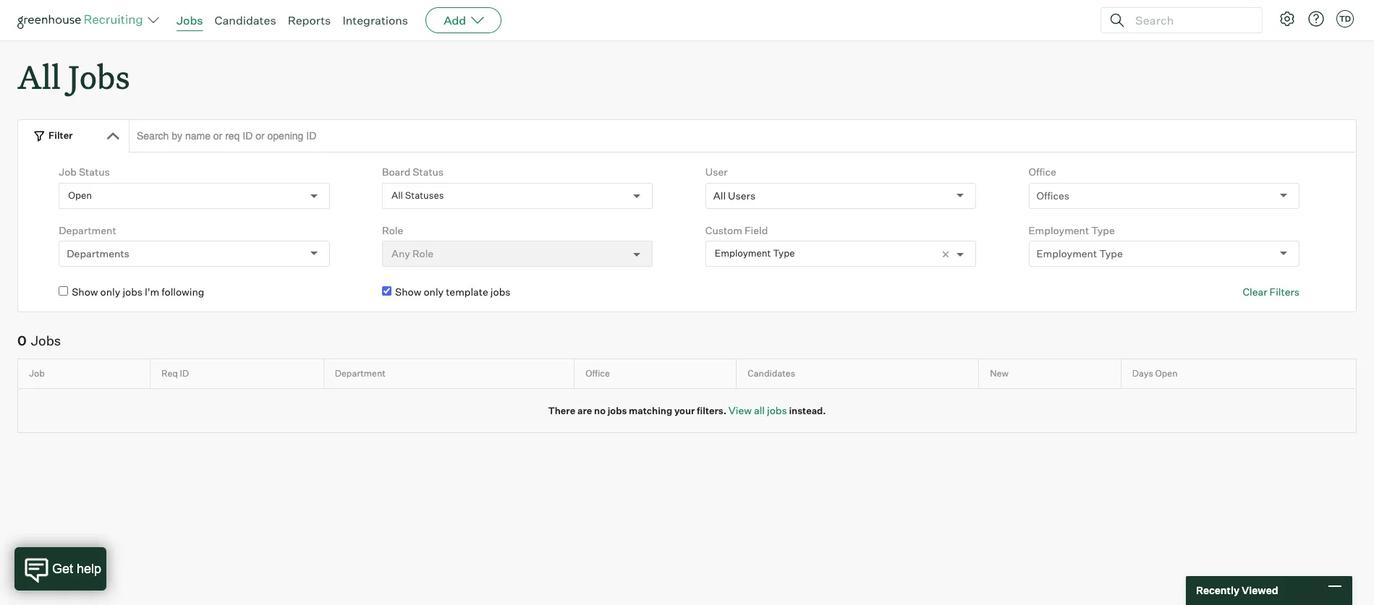 Task type: vqa. For each thing, say whether or not it's contained in the screenshot.
the Jobs associated with 0 Jobs
yes



Task type: locate. For each thing, give the bounding box(es) containing it.
add button
[[426, 7, 502, 33]]

1 vertical spatial job
[[29, 369, 45, 379]]

1 horizontal spatial jobs
[[68, 55, 130, 98]]

office
[[1029, 166, 1057, 178], [586, 369, 610, 379]]

job down 0 jobs
[[29, 369, 45, 379]]

1 horizontal spatial department
[[335, 369, 386, 379]]

0 horizontal spatial show
[[72, 286, 98, 298]]

1 vertical spatial open
[[1155, 369, 1178, 379]]

only left template
[[424, 286, 444, 298]]

all for all users
[[713, 189, 726, 202]]

there
[[548, 405, 576, 417]]

1 only from the left
[[100, 286, 120, 298]]

2 status from the left
[[413, 166, 444, 178]]

integrations link
[[343, 13, 408, 28]]

type
[[1092, 224, 1115, 236], [1099, 248, 1123, 260], [773, 248, 795, 259]]

2 horizontal spatial all
[[713, 189, 726, 202]]

i'm
[[145, 286, 159, 298]]

department
[[59, 224, 116, 236], [335, 369, 386, 379]]

your
[[674, 405, 695, 417]]

office up no
[[586, 369, 610, 379]]

td button
[[1334, 7, 1357, 30]]

configure image
[[1279, 10, 1296, 28]]

2 show from the left
[[395, 286, 421, 298]]

office up offices
[[1029, 166, 1057, 178]]

filters.
[[697, 405, 727, 417]]

jobs inside "there are no jobs matching your filters. view all jobs instead."
[[608, 405, 627, 417]]

open down job status
[[68, 190, 92, 201]]

2 only from the left
[[424, 286, 444, 298]]

show
[[72, 286, 98, 298], [395, 286, 421, 298]]

1 horizontal spatial office
[[1029, 166, 1057, 178]]

statuses
[[405, 190, 444, 201]]

open right days
[[1155, 369, 1178, 379]]

0 horizontal spatial all
[[17, 55, 61, 98]]

jobs link
[[177, 13, 203, 28]]

1 status from the left
[[79, 166, 110, 178]]

1 vertical spatial jobs
[[68, 55, 130, 98]]

show right show only jobs i'm following option
[[72, 286, 98, 298]]

Show only jobs I'm following checkbox
[[59, 287, 68, 296]]

2 horizontal spatial jobs
[[177, 13, 203, 28]]

0 horizontal spatial open
[[68, 190, 92, 201]]

all users
[[713, 189, 756, 202]]

reports
[[288, 13, 331, 28]]

jobs
[[177, 13, 203, 28], [68, 55, 130, 98], [31, 333, 61, 349]]

open
[[68, 190, 92, 201], [1155, 369, 1178, 379]]

employment type
[[1029, 224, 1115, 236], [1037, 248, 1123, 260], [715, 248, 795, 259]]

req
[[161, 369, 178, 379]]

clear filters link
[[1243, 285, 1300, 299]]

0 vertical spatial open
[[68, 190, 92, 201]]

job status
[[59, 166, 110, 178]]

status
[[79, 166, 110, 178], [413, 166, 444, 178]]

jobs for 0 jobs
[[31, 333, 61, 349]]

req id
[[161, 369, 189, 379]]

1 vertical spatial candidates
[[748, 369, 795, 379]]

new
[[990, 369, 1009, 379]]

0 vertical spatial department
[[59, 224, 116, 236]]

id
[[180, 369, 189, 379]]

jobs down greenhouse recruiting image
[[68, 55, 130, 98]]

filter
[[48, 130, 73, 141]]

only
[[100, 286, 120, 298], [424, 286, 444, 298]]

instead.
[[789, 405, 826, 417]]

all
[[17, 55, 61, 98], [713, 189, 726, 202], [392, 190, 403, 201]]

0 vertical spatial office
[[1029, 166, 1057, 178]]

job down the filter
[[59, 166, 77, 178]]

1 horizontal spatial show
[[395, 286, 421, 298]]

following
[[161, 286, 204, 298]]

td
[[1340, 14, 1351, 24]]

td button
[[1337, 10, 1354, 28]]

all down board
[[392, 190, 403, 201]]

0 vertical spatial job
[[59, 166, 77, 178]]

1 show from the left
[[72, 286, 98, 298]]

all up the filter
[[17, 55, 61, 98]]

jobs
[[123, 286, 143, 298], [491, 286, 511, 298], [767, 404, 787, 417], [608, 405, 627, 417]]

days
[[1132, 369, 1154, 379]]

candidates
[[215, 13, 276, 28], [748, 369, 795, 379]]

1 vertical spatial office
[[586, 369, 610, 379]]

jobs left candidates link
[[177, 13, 203, 28]]

filters
[[1270, 286, 1300, 298]]

matching
[[629, 405, 672, 417]]

candidates right jobs link
[[215, 13, 276, 28]]

1 horizontal spatial only
[[424, 286, 444, 298]]

all users option
[[713, 189, 756, 202]]

candidates up all
[[748, 369, 795, 379]]

all left users
[[713, 189, 726, 202]]

0 horizontal spatial job
[[29, 369, 45, 379]]

jobs right 0
[[31, 333, 61, 349]]

0 horizontal spatial jobs
[[31, 333, 61, 349]]

1 horizontal spatial job
[[59, 166, 77, 178]]

0 horizontal spatial status
[[79, 166, 110, 178]]

only down departments
[[100, 286, 120, 298]]

1 horizontal spatial status
[[413, 166, 444, 178]]

employment
[[1029, 224, 1089, 236], [1037, 248, 1097, 260], [715, 248, 771, 259]]

offices
[[1037, 189, 1070, 202]]

show for show only template jobs
[[395, 286, 421, 298]]

add
[[444, 13, 466, 28]]

0 horizontal spatial only
[[100, 286, 120, 298]]

show right show only template jobs checkbox at left
[[395, 286, 421, 298]]

jobs for all jobs
[[68, 55, 130, 98]]

jobs right no
[[608, 405, 627, 417]]

2 vertical spatial jobs
[[31, 333, 61, 349]]

0 vertical spatial candidates
[[215, 13, 276, 28]]

1 horizontal spatial all
[[392, 190, 403, 201]]

recently viewed
[[1196, 585, 1279, 597]]

0 horizontal spatial department
[[59, 224, 116, 236]]

0 vertical spatial jobs
[[177, 13, 203, 28]]

status for board status
[[413, 166, 444, 178]]

view all jobs link
[[729, 404, 787, 417]]

job
[[59, 166, 77, 178], [29, 369, 45, 379]]



Task type: describe. For each thing, give the bounding box(es) containing it.
no
[[594, 405, 606, 417]]

board
[[382, 166, 411, 178]]

users
[[728, 189, 756, 202]]

greenhouse recruiting image
[[17, 12, 148, 29]]

1 horizontal spatial candidates
[[748, 369, 795, 379]]

are
[[578, 405, 592, 417]]

show only jobs i'm following
[[72, 286, 204, 298]]

user
[[705, 166, 728, 178]]

Search text field
[[1132, 10, 1249, 31]]

candidates link
[[215, 13, 276, 28]]

clear
[[1243, 286, 1268, 298]]

board status
[[382, 166, 444, 178]]

1 horizontal spatial open
[[1155, 369, 1178, 379]]

all for all statuses
[[392, 190, 403, 201]]

show for show only jobs i'm following
[[72, 286, 98, 298]]

days open
[[1132, 369, 1178, 379]]

0 horizontal spatial candidates
[[215, 13, 276, 28]]

viewed
[[1242, 585, 1279, 597]]

custom
[[705, 224, 742, 236]]

template
[[446, 286, 488, 298]]

Show only template jobs checkbox
[[382, 287, 392, 296]]

reports link
[[288, 13, 331, 28]]

jobs right template
[[491, 286, 511, 298]]

role
[[382, 224, 403, 236]]

view
[[729, 404, 752, 417]]

1 vertical spatial department
[[335, 369, 386, 379]]

integrations
[[343, 13, 408, 28]]

only for jobs
[[100, 286, 120, 298]]

jobs right all
[[767, 404, 787, 417]]

only for template
[[424, 286, 444, 298]]

all for all jobs
[[17, 55, 61, 98]]

custom field
[[705, 224, 768, 236]]

jobs left the i'm
[[123, 286, 143, 298]]

departments
[[67, 248, 129, 260]]

there are no jobs matching your filters. view all jobs instead.
[[548, 404, 826, 417]]

recently
[[1196, 585, 1240, 597]]

all jobs
[[17, 55, 130, 98]]

0 jobs
[[17, 333, 61, 349]]

field
[[745, 224, 768, 236]]

clear filters
[[1243, 286, 1300, 298]]

all
[[754, 404, 765, 417]]

job for job
[[29, 369, 45, 379]]

job for job status
[[59, 166, 77, 178]]

0
[[17, 333, 27, 349]]

0 horizontal spatial office
[[586, 369, 610, 379]]

Search by name or req ID or opening ID text field
[[129, 120, 1357, 153]]

show only template jobs
[[395, 286, 511, 298]]

status for job status
[[79, 166, 110, 178]]

all statuses
[[392, 190, 444, 201]]



